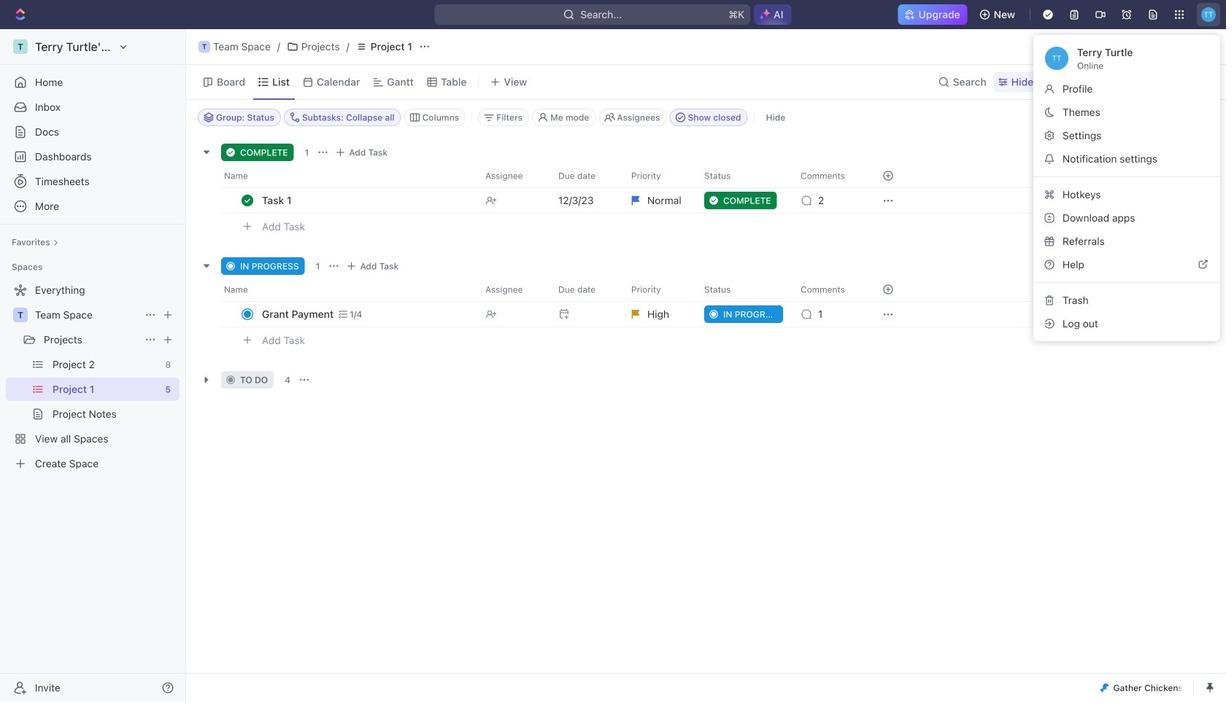 Task type: locate. For each thing, give the bounding box(es) containing it.
1 horizontal spatial team space, , element
[[199, 41, 210, 53]]

tree
[[6, 279, 180, 476]]

0 horizontal spatial team space, , element
[[13, 308, 28, 323]]

1 vertical spatial team space, , element
[[13, 308, 28, 323]]

team space, , element
[[199, 41, 210, 53], [13, 308, 28, 323]]



Task type: vqa. For each thing, say whether or not it's contained in the screenshot.
topmost Team Space, , element
yes



Task type: describe. For each thing, give the bounding box(es) containing it.
Search tasks... text field
[[1071, 107, 1217, 128]]

0 vertical spatial team space, , element
[[199, 41, 210, 53]]

team space, , element inside tree
[[13, 308, 28, 323]]

sidebar navigation
[[0, 29, 186, 703]]

drumstick bite image
[[1100, 684, 1109, 693]]

tree inside sidebar navigation
[[6, 279, 180, 476]]



